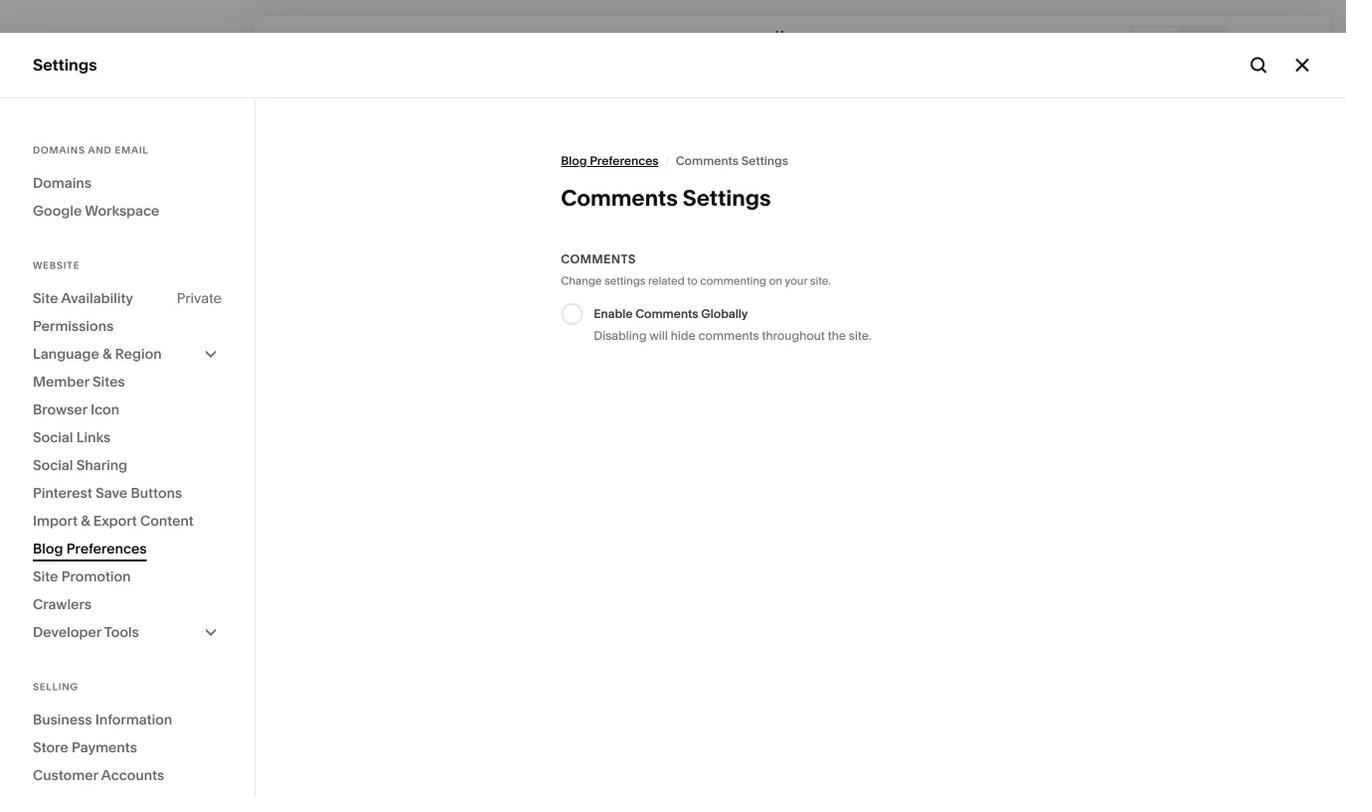 Task type: vqa. For each thing, say whether or not it's contained in the screenshot.
site. inside the Comments Change settings related to commenting on your site.
yes



Task type: locate. For each thing, give the bounding box(es) containing it.
1 site from the top
[[33, 290, 58, 307]]

crawlers
[[33, 596, 92, 613]]

site for site availability
[[33, 290, 58, 307]]

domains and email
[[33, 144, 149, 156]]

asset library link
[[33, 539, 221, 562]]

0 vertical spatial preferences
[[590, 154, 659, 168]]

site promotion link
[[33, 563, 222, 591]]

0 vertical spatial site
[[33, 290, 58, 307]]

language & region
[[33, 346, 162, 362]]

site. right the
[[849, 329, 872, 343]]

website up the domains and email
[[33, 123, 95, 143]]

ruby anderson rubyanndersson@gmail.com
[[79, 675, 240, 706]]

domains up marketing
[[33, 175, 92, 191]]

website up site availability
[[33, 260, 80, 271]]

member sites
[[33, 373, 125, 390]]

1 vertical spatial blog preferences link
[[33, 535, 222, 563]]

business information
[[33, 711, 172, 728]]

content
[[140, 513, 194, 529]]

google
[[33, 202, 82, 219]]

blog preferences link down export
[[33, 535, 222, 563]]

1 vertical spatial blog preferences
[[33, 540, 147, 557]]

commenting
[[700, 274, 767, 288]]

1 domains from the top
[[33, 144, 85, 156]]

& inside dropdown button
[[103, 346, 112, 362]]

your
[[785, 274, 808, 288]]

member sites link
[[33, 368, 222, 396]]

selling up business
[[33, 681, 79, 693]]

permissions link
[[33, 312, 222, 340]]

&
[[103, 346, 112, 362], [81, 513, 90, 529]]

settings link
[[33, 574, 221, 598]]

analytics
[[33, 264, 103, 284]]

domains inside the domains link
[[33, 175, 92, 191]]

0 horizontal spatial preferences
[[66, 540, 147, 557]]

/ comments settings
[[665, 154, 788, 168]]

settings up crawlers
[[33, 575, 95, 595]]

crawlers link
[[33, 591, 222, 618]]

1 vertical spatial site
[[33, 568, 58, 585]]

tools
[[104, 624, 139, 641]]

promotion
[[61, 568, 131, 585]]

1 selling from the top
[[33, 159, 84, 178]]

1 vertical spatial website
[[33, 260, 80, 271]]

site. right your
[[810, 274, 831, 288]]

selling
[[33, 159, 84, 178], [33, 681, 79, 693]]

2 site from the top
[[33, 568, 58, 585]]

preferences
[[590, 154, 659, 168], [66, 540, 147, 557]]

0 horizontal spatial blog preferences link
[[33, 535, 222, 563]]

social up pinterest
[[33, 457, 73, 474]]

1 vertical spatial social
[[33, 457, 73, 474]]

0 vertical spatial &
[[103, 346, 112, 362]]

0 vertical spatial site.
[[810, 274, 831, 288]]

permissions
[[33, 318, 114, 335]]

social down browser at the left
[[33, 429, 73, 446]]

blog down import
[[33, 540, 63, 557]]

store
[[33, 739, 68, 756]]

0 vertical spatial domains
[[33, 144, 85, 156]]

domains for domains
[[33, 175, 92, 191]]

scheduling
[[85, 300, 170, 319]]

1 vertical spatial site.
[[849, 329, 872, 343]]

0 vertical spatial social
[[33, 429, 73, 446]]

store payments link
[[33, 734, 222, 762]]

export
[[93, 513, 137, 529]]

0 horizontal spatial &
[[81, 513, 90, 529]]

related
[[648, 274, 685, 288]]

information
[[95, 711, 172, 728]]

save
[[96, 485, 128, 502]]

website
[[33, 123, 95, 143], [33, 260, 80, 271]]

comments down /
[[561, 184, 678, 211]]

comments
[[676, 154, 739, 168], [561, 184, 678, 211], [561, 252, 636, 266], [636, 307, 698, 321]]

business
[[33, 711, 92, 728]]

icon
[[91, 401, 119, 418]]

enable
[[594, 307, 633, 321]]

marketing link
[[33, 193, 221, 216]]

2 social from the top
[[33, 457, 73, 474]]

analytics link
[[33, 263, 221, 287]]

social for social links
[[33, 429, 73, 446]]

1 horizontal spatial site.
[[849, 329, 872, 343]]

1 horizontal spatial &
[[103, 346, 112, 362]]

0 horizontal spatial blog
[[33, 540, 63, 557]]

blog preferences up promotion
[[33, 540, 147, 557]]

settings
[[33, 55, 97, 75], [741, 154, 788, 168], [683, 184, 771, 211], [33, 575, 95, 595]]

import & export content
[[33, 513, 194, 529]]

& for import
[[81, 513, 90, 529]]

1 vertical spatial selling
[[33, 681, 79, 693]]

1 horizontal spatial preferences
[[590, 154, 659, 168]]

throughout
[[762, 329, 825, 343]]

help
[[33, 611, 68, 630]]

0 vertical spatial selling
[[33, 159, 84, 178]]

1 vertical spatial preferences
[[66, 540, 147, 557]]

blog preferences link
[[561, 143, 659, 179], [33, 535, 222, 563]]

1 vertical spatial &
[[81, 513, 90, 529]]

ruby
[[79, 675, 108, 690]]

blog preferences link left /
[[561, 143, 659, 179]]

developer tools
[[33, 624, 139, 641]]

rubyanndersson@gmail.com
[[79, 691, 240, 706]]

social inside "link"
[[33, 429, 73, 446]]

site for site promotion
[[33, 568, 58, 585]]

pinterest
[[33, 485, 92, 502]]

domains left and
[[33, 144, 85, 156]]

email
[[115, 144, 149, 156]]

availability
[[61, 290, 133, 307]]

settings
[[605, 274, 646, 288]]

social
[[33, 429, 73, 446], [33, 457, 73, 474]]

1 horizontal spatial blog preferences
[[561, 154, 659, 168]]

site down asset
[[33, 568, 58, 585]]

& up asset library
[[81, 513, 90, 529]]

acuity
[[33, 300, 81, 319]]

& up 'sites'
[[103, 346, 112, 362]]

comments up will
[[636, 307, 698, 321]]

enable comments globally disabling will hide comments throughout the site.
[[594, 307, 872, 343]]

marketing
[[33, 194, 110, 213]]

help link
[[33, 610, 68, 631]]

0 vertical spatial blog
[[561, 154, 587, 168]]

settings up the domains and email
[[33, 55, 97, 75]]

accounts
[[101, 767, 164, 784]]

0 horizontal spatial blog preferences
[[33, 540, 147, 557]]

asset library
[[33, 540, 132, 559]]

comments
[[699, 329, 759, 343]]

preferences left /
[[590, 154, 659, 168]]

/
[[665, 154, 670, 168]]

0 horizontal spatial site.
[[810, 274, 831, 288]]

selling down the domains and email
[[33, 159, 84, 178]]

blog preferences left /
[[561, 154, 659, 168]]

comments up change
[[561, 252, 636, 266]]

1 social from the top
[[33, 429, 73, 446]]

comments inside enable comments globally disabling will hide comments throughout the site.
[[636, 307, 698, 321]]

library
[[80, 540, 132, 559]]

site.
[[810, 274, 831, 288], [849, 329, 872, 343]]

social links
[[33, 429, 111, 446]]

change
[[561, 274, 602, 288]]

globally
[[701, 307, 748, 321]]

tab list
[[1133, 27, 1224, 59]]

0 vertical spatial website
[[33, 123, 95, 143]]

1 vertical spatial domains
[[33, 175, 92, 191]]

preferences down import & export content
[[66, 540, 147, 557]]

blog left /
[[561, 154, 587, 168]]

2 domains from the top
[[33, 175, 92, 191]]

1 horizontal spatial blog preferences link
[[561, 143, 659, 179]]

site promotion
[[33, 568, 131, 585]]

site down analytics
[[33, 290, 58, 307]]

2 selling from the top
[[33, 681, 79, 693]]



Task type: describe. For each thing, give the bounding box(es) containing it.
2 website from the top
[[33, 260, 80, 271]]

the
[[828, 329, 846, 343]]

site availability
[[33, 290, 133, 307]]

workspace
[[85, 202, 160, 219]]

import
[[33, 513, 78, 529]]

language
[[33, 346, 99, 362]]

site. inside enable comments globally disabling will hide comments throughout the site.
[[849, 329, 872, 343]]

sharing
[[76, 457, 127, 474]]

selling link
[[33, 158, 221, 181]]

hide
[[671, 329, 696, 343]]

customer
[[33, 767, 98, 784]]

acuity scheduling link
[[33, 299, 221, 322]]

settings right /
[[741, 154, 788, 168]]

links
[[76, 429, 111, 446]]

comments right /
[[676, 154, 739, 168]]

social for social sharing
[[33, 457, 73, 474]]

ra
[[40, 683, 58, 698]]

customer accounts link
[[33, 762, 222, 789]]

language & region button
[[33, 340, 222, 368]]

import & export content link
[[33, 507, 222, 535]]

to
[[687, 274, 698, 288]]

0 vertical spatial blog preferences link
[[561, 143, 659, 179]]

1 horizontal spatial blog
[[561, 154, 587, 168]]

private
[[177, 290, 222, 307]]

google workspace link
[[33, 197, 222, 225]]

domains link
[[33, 169, 222, 197]]

developer
[[33, 624, 101, 641]]

1 vertical spatial blog
[[33, 540, 63, 557]]

site. inside comments change settings related to commenting on your site.
[[810, 274, 831, 288]]

asset
[[33, 540, 76, 559]]

domains for domains and email
[[33, 144, 85, 156]]

browser icon
[[33, 401, 119, 418]]

settings down / comments settings
[[683, 184, 771, 211]]

social links link
[[33, 424, 222, 451]]

comments inside comments change settings related to commenting on your site.
[[561, 252, 636, 266]]

0 vertical spatial blog preferences
[[561, 154, 659, 168]]

member
[[33, 373, 89, 390]]

store payments
[[33, 739, 137, 756]]

business information link
[[33, 706, 222, 734]]

will
[[649, 329, 668, 343]]

browser icon link
[[33, 396, 222, 424]]

payments
[[72, 739, 137, 756]]

acuity scheduling
[[33, 300, 170, 319]]

and
[[88, 144, 112, 156]]

social sharing link
[[33, 451, 222, 479]]

comments change settings related to commenting on your site.
[[561, 252, 831, 288]]

comments settings
[[561, 184, 771, 211]]

google workspace
[[33, 202, 160, 219]]

& for language
[[103, 346, 112, 362]]

on
[[769, 274, 783, 288]]

browser
[[33, 401, 87, 418]]

pinterest save buttons
[[33, 485, 182, 502]]

language & region link
[[33, 340, 222, 368]]

developer tools link
[[33, 618, 222, 646]]

website link
[[33, 122, 221, 146]]

1 website from the top
[[33, 123, 95, 143]]

social sharing
[[33, 457, 127, 474]]

home
[[775, 28, 810, 42]]

developer tools button
[[33, 618, 222, 646]]

sites
[[93, 373, 125, 390]]

customer accounts
[[33, 767, 164, 784]]

buttons
[[131, 485, 182, 502]]

pinterest save buttons link
[[33, 479, 222, 507]]

disabling
[[594, 329, 647, 343]]



